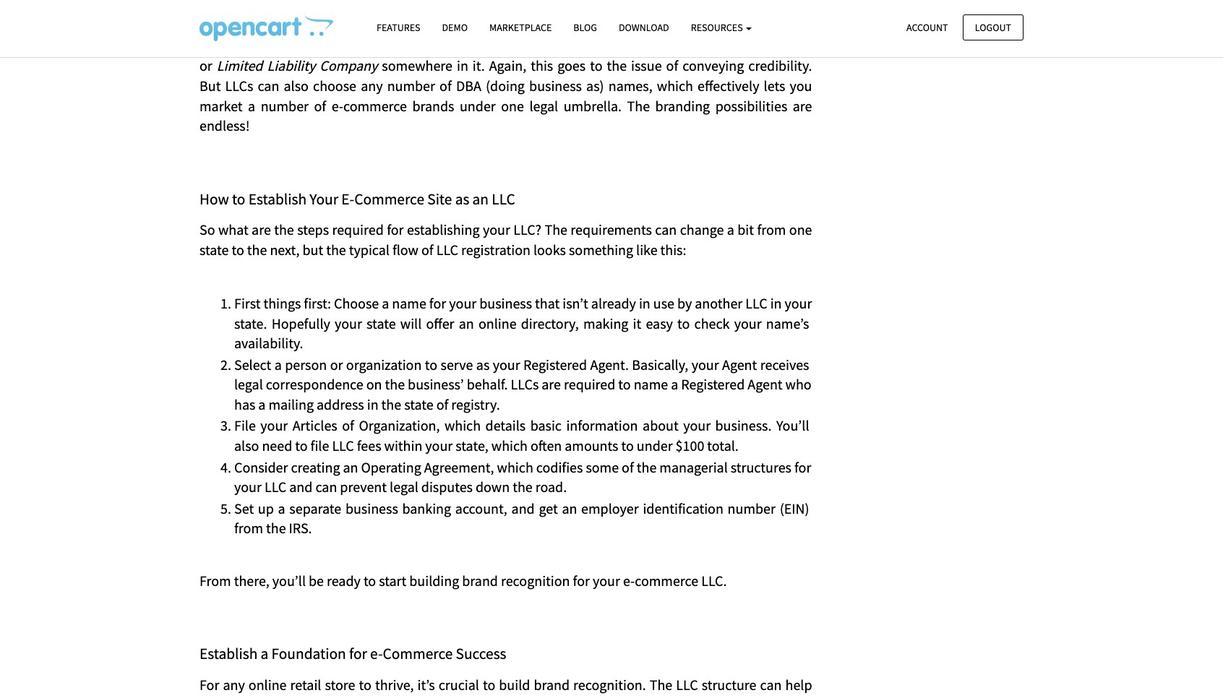 Task type: describe. For each thing, give the bounding box(es) containing it.
again,
[[489, 57, 527, 75]]

today.
[[501, 696, 539, 698]]

the left next,
[[247, 241, 267, 259]]

structure
[[702, 676, 757, 694]]

which down details
[[491, 437, 528, 455]]

for
[[200, 676, 219, 694]]

register
[[353, 37, 399, 55]]

address
[[317, 395, 364, 413]]

0 vertical spatial as
[[455, 189, 469, 209]]

you inside one final note: when you register your llc, you're legally required to select a name that has either llc or limited liability company
[[328, 37, 350, 55]]

the down about
[[637, 458, 657, 476]]

thrive,
[[375, 676, 414, 694]]

blog
[[574, 21, 597, 34]]

registration inside so what are the steps required for establishing your llc? the requirements can change a bit from one state to the next, but the typical flow of llc registration looks something like this:
[[461, 241, 531, 259]]

to down information
[[621, 437, 634, 455]]

a down basically,
[[671, 375, 678, 394]]

crucial
[[439, 676, 479, 694]]

1 vertical spatial legal
[[234, 375, 263, 394]]

1 vertical spatial state
[[367, 314, 396, 332]]

an right get at the bottom
[[562, 500, 577, 518]]

the inside somewhere in it. again, this goes to the issue of conveying credibility. but llcs can also choose any number of dba (doing business as) names, which effectively lets you market a number of e-commerce brands under one legal umbrella. the branding possibilities are endless!
[[607, 57, 627, 75]]

site
[[427, 189, 452, 209]]

credibility.
[[749, 57, 812, 75]]

lets
[[764, 77, 785, 95]]

be
[[309, 572, 324, 590]]

1 vertical spatial e-
[[623, 572, 635, 590]]

by
[[677, 294, 692, 312]]

that inside one final note: when you register your llc, you're legally required to select a name that has either llc or limited liability company
[[700, 37, 725, 55]]

to right how
[[232, 189, 245, 209]]

effectively
[[698, 77, 760, 95]]

under inside first things first: choose a name for your business that isn't already in use by another llc in your state. hopefully your state will offer an online directory, making it easy to check your name's availability. select a person or organization to serve as your registered agent. basically, your agent receives legal correspondence on the business' behalf. llcs are required to name a registered agent who has a mailing address in the state of registry. file your articles of organization, which details basic information about your business. you'll also need to file llc fees within your state, which often amounts to under $100 total. consider creating an operating agreement, which codifies some of the managerial structures for your llc and can prevent legal disputes down the road. set up a separate business banking account, and get an employer identification number (ein) from the irs.
[[637, 437, 673, 455]]

dba
[[456, 77, 481, 95]]

basic
[[530, 417, 562, 435]]

you inside for any online retail store to thrive, it's crucial to build brand recognition. the llc structure can help you do so. start your own llc registration process today.
[[200, 696, 222, 698]]

your up the "behalf."
[[493, 356, 520, 374]]

your inside for any online retail store to thrive, it's crucial to build brand recognition. the llc structure can help you do so. start your own llc registration process today.
[[296, 696, 323, 698]]

separate
[[289, 500, 341, 518]]

1 vertical spatial and
[[512, 500, 535, 518]]

there,
[[234, 572, 270, 590]]

required inside one final note: when you register your llc, you're legally required to select a name that has either llc or limited liability company
[[544, 37, 595, 55]]

it.
[[473, 57, 485, 75]]

state,
[[456, 437, 489, 455]]

agent.
[[590, 356, 629, 374]]

recognition.
[[573, 676, 646, 694]]

llc right own
[[355, 696, 377, 698]]

one inside so what are the steps required for establishing your llc? the requirements can change a bit from one state to the next, but the typical flow of llc registration looks something like this:
[[789, 221, 812, 239]]

steps
[[297, 221, 329, 239]]

name inside one final note: when you register your llc, you're legally required to select a name that has either llc or limited liability company
[[662, 37, 697, 55]]

company
[[320, 57, 378, 75]]

goes
[[558, 57, 586, 75]]

which up down
[[497, 458, 533, 476]]

llc?
[[514, 221, 542, 239]]

your inside one final note: when you register your llc, you're legally required to select a name that has either llc or limited liability company
[[402, 37, 429, 55]]

to inside so what are the steps required for establishing your llc? the requirements can change a bit from one state to the next, but the typical flow of llc registration looks something like this:
[[232, 241, 244, 259]]

to down agent.
[[618, 375, 631, 394]]

of right issue at the right top of the page
[[666, 57, 678, 75]]

an up prevent
[[343, 458, 358, 476]]

your up offer
[[449, 294, 477, 312]]

business'
[[408, 375, 464, 394]]

endless!
[[200, 117, 250, 135]]

but
[[200, 77, 221, 95]]

another
[[695, 294, 743, 312]]

state.
[[234, 314, 267, 332]]

conveying
[[683, 57, 744, 75]]

commerce inside somewhere in it. again, this goes to the issue of conveying credibility. but llcs can also choose any number of dba (doing business as) names, which effectively lets you market a number of e-commerce brands under one legal umbrella. the branding possibilities are endless!
[[343, 97, 407, 115]]

use
[[653, 294, 675, 312]]

the inside somewhere in it. again, this goes to the issue of conveying credibility. but llcs can also choose any number of dba (doing business as) names, which effectively lets you market a number of e-commerce brands under one legal umbrella. the branding possibilities are endless!
[[627, 97, 650, 115]]

2 vertical spatial business
[[346, 500, 398, 518]]

first:
[[304, 294, 331, 312]]

that inside first things first: choose a name for your business that isn't already in use by another llc in your state. hopefully your state will offer an online directory, making it easy to check your name's availability. select a person or organization to serve as your registered agent. basically, your agent receives legal correspondence on the business' behalf. llcs are required to name a registered agent who has a mailing address in the state of registry. file your articles of organization, which details basic information about your business. you'll also need to file llc fees within your state, which often amounts to under $100 total. consider creating an operating agreement, which codifies some of the managerial structures for your llc and can prevent legal disputes down the road. set up a separate business banking account, and get an employer identification number (ein) from the irs.
[[535, 294, 560, 312]]

in up the name's
[[770, 294, 782, 312]]

your up need on the left of the page
[[261, 417, 288, 435]]

receives
[[760, 356, 809, 374]]

of down 'choose'
[[314, 97, 326, 115]]

irs.
[[289, 519, 312, 538]]

typical
[[349, 241, 390, 259]]

business inside somewhere in it. again, this goes to the issue of conveying credibility. but llcs can also choose any number of dba (doing business as) names, which effectively lets you market a number of e-commerce brands under one legal umbrella. the branding possibilities are endless!
[[529, 77, 582, 95]]

are inside somewhere in it. again, this goes to the issue of conveying credibility. but llcs can also choose any number of dba (doing business as) names, which effectively lets you market a number of e-commerce brands under one legal umbrella. the branding possibilities are endless!
[[793, 97, 812, 115]]

2 horizontal spatial state
[[404, 395, 434, 413]]

down
[[476, 478, 510, 496]]

marketplace
[[489, 21, 552, 34]]

from
[[200, 572, 231, 590]]

name's
[[766, 314, 809, 332]]

basically,
[[632, 356, 689, 374]]

in inside somewhere in it. again, this goes to the issue of conveying credibility. but llcs can also choose any number of dba (doing business as) names, which effectively lets you market a number of e-commerce brands under one legal umbrella. the branding possibilities are endless!
[[457, 57, 468, 75]]

an right site
[[473, 189, 489, 209]]

resources link
[[680, 15, 763, 41]]

0 vertical spatial and
[[289, 478, 313, 496]]

your up the 'agreement,'
[[425, 437, 453, 455]]

issue
[[631, 57, 662, 75]]

number inside first things first: choose a name for your business that isn't already in use by another llc in your state. hopefully your state will offer an online directory, making it easy to check your name's availability. select a person or organization to serve as your registered agent. basically, your agent receives legal correspondence on the business' behalf. llcs are required to name a registered agent who has a mailing address in the state of registry. file your articles of organization, which details basic information about your business. you'll also need to file llc fees within your state, which often amounts to under $100 total. consider creating an operating agreement, which codifies some of the managerial structures for your llc and can prevent legal disputes down the road. set up a separate business banking account, and get an employer identification number (ein) from the irs.
[[728, 500, 776, 518]]

structures
[[731, 458, 792, 476]]

has inside one final note: when you register your llc, you're legally required to select a name that has either llc or limited liability company
[[728, 37, 749, 55]]

for up offer
[[429, 294, 446, 312]]

required inside first things first: choose a name for your business that isn't already in use by another llc in your state. hopefully your state will offer an online directory, making it easy to check your name's availability. select a person or organization to serve as your registered agent. basically, your agent receives legal correspondence on the business' behalf. llcs are required to name a registered agent who has a mailing address in the state of registry. file your articles of organization, which details basic information about your business. you'll also need to file llc fees within your state, which often amounts to under $100 total. consider creating an operating agreement, which codifies some of the managerial structures for your llc and can prevent legal disputes down the road. set up a separate business banking account, and get an employer identification number (ein) from the irs.
[[564, 375, 616, 394]]

correspondence
[[266, 375, 364, 394]]

llc up up
[[265, 478, 287, 496]]

state inside so what are the steps required for establishing your llc? the requirements can change a bit from one state to the next, but the typical flow of llc registration looks something like this:
[[200, 241, 229, 259]]

select
[[614, 37, 649, 55]]

online inside for any online retail store to thrive, it's crucial to build brand recognition. the llc structure can help you do so. start your own llc registration process today.
[[249, 676, 287, 694]]

1 vertical spatial number
[[261, 97, 309, 115]]

your up set
[[234, 478, 262, 496]]

from inside so what are the steps required for establishing your llc? the requirements can change a bit from one state to the next, but the typical flow of llc registration looks something like this:
[[757, 221, 786, 239]]

but
[[303, 241, 323, 259]]

llc inside so what are the steps required for establishing your llc? the requirements can change a bit from one state to the next, but the typical flow of llc registration looks something like this:
[[436, 241, 458, 259]]

registry.
[[451, 395, 500, 413]]

online inside first things first: choose a name for your business that isn't already in use by another llc in your state. hopefully your state will offer an online directory, making it easy to check your name's availability. select a person or organization to serve as your registered agent. basically, your agent receives legal correspondence on the business' behalf. llcs are required to name a registered agent who has a mailing address in the state of registry. file your articles of organization, which details basic information about your business. you'll also need to file llc fees within your state, which often amounts to under $100 total. consider creating an operating agreement, which codifies some of the managerial structures for your llc and can prevent legal disputes down the road. set up a separate business banking account, and get an employer identification number (ein) from the irs.
[[479, 314, 517, 332]]

final
[[227, 37, 254, 55]]

details
[[486, 417, 526, 435]]

the left road.
[[513, 478, 533, 496]]

somewhere
[[382, 57, 453, 75]]

how to establish your e-commerce site as an llc
[[200, 189, 515, 209]]

for right structures
[[795, 458, 812, 476]]

account link
[[894, 14, 961, 40]]

disputes
[[421, 478, 473, 496]]

e-
[[342, 189, 354, 209]]

account
[[907, 21, 948, 34]]

identification
[[643, 500, 724, 518]]

as)
[[586, 77, 604, 95]]

as inside first things first: choose a name for your business that isn't already in use by another llc in your state. hopefully your state will offer an online directory, making it easy to check your name's availability. select a person or organization to serve as your registered agent. basically, your agent receives legal correspondence on the business' behalf. llcs are required to name a registered agent who has a mailing address in the state of registry. file your articles of organization, which details basic information about your business. you'll also need to file llc fees within your state, which often amounts to under $100 total. consider creating an operating agreement, which codifies some of the managerial structures for your llc and can prevent legal disputes down the road. set up a separate business banking account, and get an employer identification number (ein) from the irs.
[[476, 356, 490, 374]]

0 vertical spatial brand
[[462, 572, 498, 590]]

the down up
[[266, 519, 286, 538]]

file
[[311, 437, 329, 455]]

the power of your llc: unlocking online brand visibility for e-commerce entrepreneurs image
[[200, 15, 333, 41]]

this
[[531, 57, 553, 75]]

to right store
[[359, 676, 372, 694]]

are inside so what are the steps required for establishing your llc? the requirements can change a bit from one state to the next, but the typical flow of llc registration looks something like this:
[[252, 221, 271, 239]]

demo
[[442, 21, 468, 34]]

llc up llc?
[[492, 189, 515, 209]]

llcs inside somewhere in it. again, this goes to the issue of conveying credibility. but llcs can also choose any number of dba (doing business as) names, which effectively lets you market a number of e-commerce brands under one legal umbrella. the branding possibilities are endless!
[[225, 77, 253, 95]]

a left mailing
[[258, 395, 266, 413]]

serve
[[441, 356, 473, 374]]

2 vertical spatial name
[[634, 375, 668, 394]]

about
[[643, 417, 679, 435]]

of down business'
[[436, 395, 449, 413]]

one
[[200, 37, 224, 55]]

retail
[[290, 676, 321, 694]]

to left file
[[295, 437, 308, 455]]

note:
[[257, 37, 288, 55]]

check
[[695, 314, 730, 332]]

llc right file
[[332, 437, 354, 455]]

any inside for any online retail store to thrive, it's crucial to build brand recognition. the llc structure can help you do so. start your own llc registration process today.
[[223, 676, 245, 694]]

which up "state,"
[[445, 417, 481, 435]]

the right on
[[385, 375, 405, 394]]

recognition
[[501, 572, 570, 590]]

resources
[[691, 21, 745, 34]]

names,
[[609, 77, 653, 95]]

one inside somewhere in it. again, this goes to the issue of conveying credibility. but llcs can also choose any number of dba (doing business as) names, which effectively lets you market a number of e-commerce brands under one legal umbrella. the branding possibilities are endless!
[[501, 97, 524, 115]]

a left the foundation
[[261, 644, 268, 664]]

help
[[786, 676, 812, 694]]

to down by
[[678, 314, 690, 332]]

your up the name's
[[785, 294, 812, 312]]

for any online retail store to thrive, it's crucial to build brand recognition. the llc structure can help you do so. start your own llc registration process today.
[[200, 676, 815, 698]]

your right recognition
[[593, 572, 620, 590]]

to up business'
[[425, 356, 438, 374]]

directory,
[[521, 314, 579, 332]]

a inside somewhere in it. again, this goes to the issue of conveying credibility. but llcs can also choose any number of dba (doing business as) names, which effectively lets you market a number of e-commerce brands under one legal umbrella. the branding possibilities are endless!
[[248, 97, 255, 115]]

of left dba
[[440, 77, 452, 95]]

codifies
[[536, 458, 583, 476]]



Task type: vqa. For each thing, say whether or not it's contained in the screenshot.
No Matter if you want to sell 1 or 1 000 000 products, OpenCart has your back.
no



Task type: locate. For each thing, give the bounding box(es) containing it.
choose
[[334, 294, 379, 312]]

1 horizontal spatial also
[[284, 77, 309, 95]]

number down 'liability'
[[261, 97, 309, 115]]

0 horizontal spatial that
[[535, 294, 560, 312]]

features
[[377, 21, 420, 34]]

0 horizontal spatial commerce
[[343, 97, 407, 115]]

that down resources
[[700, 37, 725, 55]]

blog link
[[563, 15, 608, 41]]

llc inside one final note: when you register your llc, you're legally required to select a name that has either llc or limited liability company
[[790, 37, 812, 55]]

0 vertical spatial commerce
[[354, 189, 424, 209]]

0 horizontal spatial under
[[460, 97, 496, 115]]

within
[[384, 437, 423, 455]]

llc.
[[701, 572, 727, 590]]

1 vertical spatial or
[[330, 356, 343, 374]]

brands
[[412, 97, 454, 115]]

consider
[[234, 458, 288, 476]]

from inside first things first: choose a name for your business that isn't already in use by another llc in your state. hopefully your state will offer an online directory, making it easy to check your name's availability. select a person or organization to serve as your registered agent. basically, your agent receives legal correspondence on the business' behalf. llcs are required to name a registered agent who has a mailing address in the state of registry. file your articles of organization, which details basic information about your business. you'll also need to file llc fees within your state, which often amounts to under $100 total. consider creating an operating agreement, which codifies some of the managerial structures for your llc and can prevent legal disputes down the road. set up a separate business banking account, and get an employer identification number (ein) from the irs.
[[234, 519, 263, 538]]

can inside first things first: choose a name for your business that isn't already in use by another llc in your state. hopefully your state will offer an online directory, making it easy to check your name's availability. select a person or organization to serve as your registered agent. basically, your agent receives legal correspondence on the business' behalf. llcs are required to name a registered agent who has a mailing address in the state of registry. file your articles of organization, which details basic information about your business. you'll also need to file llc fees within your state, which often amounts to under $100 total. consider creating an operating agreement, which codifies some of the managerial structures for your llc and can prevent legal disputes down the road. set up a separate business banking account, and get an employer identification number (ein) from the irs.
[[316, 478, 337, 496]]

also down file
[[234, 437, 259, 455]]

features link
[[366, 15, 431, 41]]

0 horizontal spatial e-
[[332, 97, 343, 115]]

download link
[[608, 15, 680, 41]]

legal
[[530, 97, 558, 115], [234, 375, 263, 394], [390, 478, 419, 496]]

either
[[752, 37, 787, 55]]

up
[[258, 500, 274, 518]]

of right some
[[622, 458, 634, 476]]

2 horizontal spatial e-
[[623, 572, 635, 590]]

1 vertical spatial that
[[535, 294, 560, 312]]

commerce up the it's
[[383, 644, 453, 664]]

organization
[[346, 356, 422, 374]]

1 vertical spatial registered
[[681, 375, 745, 394]]

1 vertical spatial one
[[789, 221, 812, 239]]

has inside first things first: choose a name for your business that isn't already in use by another llc in your state. hopefully your state will offer an online directory, making it easy to check your name's availability. select a person or organization to serve as your registered agent. basically, your agent receives legal correspondence on the business' behalf. llcs are required to name a registered agent who has a mailing address in the state of registry. file your articles of organization, which details basic information about your business. you'll also need to file llc fees within your state, which often amounts to under $100 total. consider creating an operating agreement, which codifies some of the managerial structures for your llc and can prevent legal disputes down the road. set up a separate business banking account, and get an employer identification number (ein) from the irs.
[[234, 395, 255, 413]]

how
[[200, 189, 229, 209]]

are
[[793, 97, 812, 115], [252, 221, 271, 239], [542, 375, 561, 394]]

for up store
[[349, 644, 367, 664]]

download
[[619, 21, 669, 34]]

0 vertical spatial e-
[[332, 97, 343, 115]]

you right the lets
[[790, 77, 812, 95]]

2 vertical spatial legal
[[390, 478, 419, 496]]

possibilities
[[716, 97, 788, 115]]

1 horizontal spatial from
[[757, 221, 786, 239]]

in left use
[[639, 294, 651, 312]]

amounts
[[565, 437, 619, 455]]

from right bit
[[757, 221, 786, 239]]

operating
[[361, 458, 421, 476]]

a down availability.
[[275, 356, 282, 374]]

1 vertical spatial llcs
[[511, 375, 539, 394]]

to down what
[[232, 241, 244, 259]]

any
[[361, 77, 383, 95], [223, 676, 245, 694]]

commerce for e-
[[354, 189, 424, 209]]

things
[[263, 294, 301, 312]]

1 vertical spatial are
[[252, 221, 271, 239]]

e- inside somewhere in it. again, this goes to the issue of conveying credibility. but llcs can also choose any number of dba (doing business as) names, which effectively lets you market a number of e-commerce brands under one legal umbrella. the branding possibilities are endless!
[[332, 97, 343, 115]]

can inside somewhere in it. again, this goes to the issue of conveying credibility. but llcs can also choose any number of dba (doing business as) names, which effectively lets you market a number of e-commerce brands under one legal umbrella. the branding possibilities are endless!
[[258, 77, 279, 95]]

or up correspondence
[[330, 356, 343, 374]]

a inside one final note: when you register your llc, you're legally required to select a name that has either llc or limited liability company
[[652, 37, 660, 55]]

demo link
[[431, 15, 479, 41]]

0 vertical spatial has
[[728, 37, 749, 55]]

fees
[[357, 437, 381, 455]]

will
[[400, 314, 422, 332]]

umbrella.
[[564, 97, 622, 115]]

registration inside for any online retail store to thrive, it's crucial to build brand recognition. the llc structure can help you do so. start your own llc registration process today.
[[380, 696, 449, 698]]

registration down llc?
[[461, 241, 531, 259]]

0 vertical spatial agent
[[722, 356, 757, 374]]

llc up 'credibility.'
[[790, 37, 812, 55]]

any up do in the bottom left of the page
[[223, 676, 245, 694]]

your
[[310, 189, 338, 209]]

0 vertical spatial establish
[[248, 189, 307, 209]]

your
[[402, 37, 429, 55], [483, 221, 510, 239], [449, 294, 477, 312], [785, 294, 812, 312], [335, 314, 362, 332], [734, 314, 762, 332], [493, 356, 520, 374], [692, 356, 719, 374], [261, 417, 288, 435], [683, 417, 711, 435], [425, 437, 453, 455], [234, 478, 262, 496], [593, 572, 620, 590], [296, 696, 323, 698]]

1 horizontal spatial online
[[479, 314, 517, 332]]

1 horizontal spatial legal
[[390, 478, 419, 496]]

online
[[479, 314, 517, 332], [249, 676, 287, 694]]

for inside so what are the steps required for establishing your llc? the requirements can change a bit from one state to the next, but the typical flow of llc registration looks something like this:
[[387, 221, 404, 239]]

are up basic
[[542, 375, 561, 394]]

as
[[455, 189, 469, 209], [476, 356, 490, 374]]

llc up the name's
[[746, 294, 768, 312]]

1 vertical spatial name
[[392, 294, 426, 312]]

0 horizontal spatial from
[[234, 519, 263, 538]]

0 horizontal spatial are
[[252, 221, 271, 239]]

0 horizontal spatial one
[[501, 97, 524, 115]]

this:
[[661, 241, 687, 259]]

state down so
[[200, 241, 229, 259]]

also inside first things first: choose a name for your business that isn't already in use by another llc in your state. hopefully your state will offer an online directory, making it easy to check your name's availability. select a person or organization to serve as your registered agent. basically, your agent receives legal correspondence on the business' behalf. llcs are required to name a registered agent who has a mailing address in the state of registry. file your articles of organization, which details basic information about your business. you'll also need to file llc fees within your state, which often amounts to under $100 total. consider creating an operating agreement, which codifies some of the managerial structures for your llc and can prevent legal disputes down the road. set up a separate business banking account, and get an employer identification number (ein) from the irs.
[[234, 437, 259, 455]]

1 horizontal spatial are
[[542, 375, 561, 394]]

somewhere in it. again, this goes to the issue of conveying credibility. but llcs can also choose any number of dba (doing business as) names, which effectively lets you market a number of e-commerce brands under one legal umbrella. the branding possibilities are endless!
[[200, 57, 815, 135]]

can inside for any online retail store to thrive, it's crucial to build brand recognition. the llc structure can help you do so. start your own llc registration process today.
[[760, 676, 782, 694]]

1 horizontal spatial that
[[700, 37, 725, 55]]

to left "start"
[[364, 572, 376, 590]]

are right what
[[252, 221, 271, 239]]

from down set
[[234, 519, 263, 538]]

or inside one final note: when you register your llc, you're legally required to select a name that has either llc or limited liability company
[[200, 57, 212, 75]]

of inside so what are the steps required for establishing your llc? the requirements can change a bit from one state to the next, but the typical flow of llc registration looks something like this:
[[422, 241, 434, 259]]

0 vertical spatial under
[[460, 97, 496, 115]]

establish
[[248, 189, 307, 209], [200, 644, 258, 664]]

the right recognition.
[[650, 676, 673, 694]]

can up this:
[[655, 221, 677, 239]]

next,
[[270, 241, 300, 259]]

so.
[[244, 696, 261, 698]]

under inside somewhere in it. again, this goes to the issue of conveying credibility. but llcs can also choose any number of dba (doing business as) names, which effectively lets you market a number of e-commerce brands under one legal umbrella. the branding possibilities are endless!
[[460, 97, 496, 115]]

1 horizontal spatial registered
[[681, 375, 745, 394]]

the up next,
[[274, 221, 294, 239]]

1 vertical spatial registration
[[380, 696, 449, 698]]

to inside somewhere in it. again, this goes to the issue of conveying credibility. but llcs can also choose any number of dba (doing business as) names, which effectively lets you market a number of e-commerce brands under one legal umbrella. the branding possibilities are endless!
[[590, 57, 603, 75]]

logout
[[975, 21, 1012, 34]]

required inside so what are the steps required for establishing your llc? the requirements can change a bit from one state to the next, but the typical flow of llc registration looks something like this:
[[332, 221, 384, 239]]

select
[[234, 356, 271, 374]]

one
[[501, 97, 524, 115], [789, 221, 812, 239]]

the up organization,
[[381, 395, 401, 413]]

can down creating
[[316, 478, 337, 496]]

a down download
[[652, 37, 660, 55]]

business.
[[715, 417, 772, 435]]

to inside one final note: when you register your llc, you're legally required to select a name that has either llc or limited liability company
[[598, 37, 611, 55]]

number down structures
[[728, 500, 776, 518]]

0 vertical spatial legal
[[530, 97, 558, 115]]

a inside so what are the steps required for establishing your llc? the requirements can change a bit from one state to the next, but the typical flow of llc registration looks something like this:
[[727, 221, 735, 239]]

1 vertical spatial also
[[234, 437, 259, 455]]

0 vertical spatial you
[[328, 37, 350, 55]]

any down company
[[361, 77, 383, 95]]

llc down establishing
[[436, 241, 458, 259]]

1 vertical spatial you
[[790, 77, 812, 95]]

in down on
[[367, 395, 379, 413]]

state down business'
[[404, 395, 434, 413]]

your down another
[[734, 314, 762, 332]]

commerce left llc.
[[635, 572, 699, 590]]

0 horizontal spatial llcs
[[225, 77, 253, 95]]

the up looks
[[545, 221, 568, 239]]

legal inside somewhere in it. again, this goes to the issue of conveying credibility. but llcs can also choose any number of dba (doing business as) names, which effectively lets you market a number of e-commerce brands under one legal umbrella. the branding possibilities are endless!
[[530, 97, 558, 115]]

agent down receives
[[748, 375, 783, 394]]

hopefully
[[272, 314, 330, 332]]

1 vertical spatial commerce
[[635, 572, 699, 590]]

creating
[[291, 458, 340, 476]]

a right choose
[[382, 294, 389, 312]]

0 vertical spatial llcs
[[225, 77, 253, 95]]

brand right building
[[462, 572, 498, 590]]

commerce down 'choose'
[[343, 97, 407, 115]]

0 horizontal spatial registration
[[380, 696, 449, 698]]

0 vertical spatial one
[[501, 97, 524, 115]]

0 horizontal spatial or
[[200, 57, 212, 75]]

1 horizontal spatial state
[[367, 314, 396, 332]]

you inside somewhere in it. again, this goes to the issue of conveying credibility. but llcs can also choose any number of dba (doing business as) names, which effectively lets you market a number of e-commerce brands under one legal umbrella. the branding possibilities are endless!
[[790, 77, 812, 95]]

0 vertical spatial business
[[529, 77, 582, 95]]

the right but
[[326, 241, 346, 259]]

can inside so what are the steps required for establishing your llc? the requirements can change a bit from one state to the next, but the typical flow of llc registration looks something like this:
[[655, 221, 677, 239]]

commerce
[[343, 97, 407, 115], [635, 572, 699, 590]]

0 vertical spatial online
[[479, 314, 517, 332]]

and left get at the bottom
[[512, 500, 535, 518]]

1 horizontal spatial brand
[[534, 676, 570, 694]]

0 vertical spatial required
[[544, 37, 595, 55]]

managerial
[[660, 458, 728, 476]]

required down agent.
[[564, 375, 616, 394]]

as right site
[[455, 189, 469, 209]]

from
[[757, 221, 786, 239], [234, 519, 263, 538]]

set
[[234, 500, 254, 518]]

1 horizontal spatial or
[[330, 356, 343, 374]]

for right recognition
[[573, 572, 590, 590]]

0 horizontal spatial registered
[[524, 356, 587, 374]]

are down 'credibility.'
[[793, 97, 812, 115]]

a left bit
[[727, 221, 735, 239]]

0 vertical spatial any
[[361, 77, 383, 95]]

(doing
[[486, 77, 525, 95]]

or inside first things first: choose a name for your business that isn't already in use by another llc in your state. hopefully your state will offer an online directory, making it easy to check your name's availability. select a person or organization to serve as your registered agent. basically, your agent receives legal correspondence on the business' behalf. llcs are required to name a registered agent who has a mailing address in the state of registry. file your articles of organization, which details basic information about your business. you'll also need to file llc fees within your state, which often amounts to under $100 total. consider creating an operating agreement, which codifies some of the managerial structures for your llc and can prevent legal disputes down the road. set up a separate business banking account, and get an employer identification number (ein) from the irs.
[[330, 356, 343, 374]]

name up conveying
[[662, 37, 697, 55]]

(ein)
[[780, 500, 809, 518]]

required up goes
[[544, 37, 595, 55]]

the inside for any online retail store to thrive, it's crucial to build brand recognition. the llc structure can help you do so. start your own llc registration process today.
[[650, 676, 673, 694]]

agent
[[722, 356, 757, 374], [748, 375, 783, 394]]

and down creating
[[289, 478, 313, 496]]

1 horizontal spatial one
[[789, 221, 812, 239]]

1 horizontal spatial number
[[387, 77, 435, 95]]

also
[[284, 77, 309, 95], [234, 437, 259, 455]]

0 horizontal spatial online
[[249, 676, 287, 694]]

your up $100 at the right
[[683, 417, 711, 435]]

0 horizontal spatial state
[[200, 241, 229, 259]]

first things first: choose a name for your business that isn't already in use by another llc in your state. hopefully your state will offer an online directory, making it easy to check your name's availability. select a person or organization to serve as your registered agent. basically, your agent receives legal correspondence on the business' behalf. llcs are required to name a registered agent who has a mailing address in the state of registry. file your articles of organization, which details basic information about your business. you'll also need to file llc fees within your state, which often amounts to under $100 total. consider creating an operating agreement, which codifies some of the managerial structures for your llc and can prevent legal disputes down the road. set up a separate business banking account, and get an employer identification number (ein) from the irs.
[[234, 294, 815, 538]]

a right up
[[278, 500, 285, 518]]

your inside so what are the steps required for establishing your llc? the requirements can change a bit from one state to the next, but the typical flow of llc registration looks something like this:
[[483, 221, 510, 239]]

0 vertical spatial name
[[662, 37, 697, 55]]

0 vertical spatial the
[[627, 97, 650, 115]]

mailing
[[269, 395, 314, 413]]

has down resources
[[728, 37, 749, 55]]

that up directory,
[[535, 294, 560, 312]]

0 vertical spatial number
[[387, 77, 435, 95]]

your up somewhere
[[402, 37, 429, 55]]

$100
[[676, 437, 705, 455]]

1 vertical spatial under
[[637, 437, 673, 455]]

1 vertical spatial from
[[234, 519, 263, 538]]

it
[[633, 314, 642, 332]]

2 horizontal spatial are
[[793, 97, 812, 115]]

registration down the it's
[[380, 696, 449, 698]]

1 horizontal spatial llcs
[[511, 375, 539, 394]]

1 vertical spatial agent
[[748, 375, 783, 394]]

commerce for e-
[[383, 644, 453, 664]]

1 vertical spatial as
[[476, 356, 490, 374]]

business up directory,
[[480, 294, 532, 312]]

1 vertical spatial establish
[[200, 644, 258, 664]]

online left directory,
[[479, 314, 517, 332]]

under
[[460, 97, 496, 115], [637, 437, 673, 455]]

1 vertical spatial required
[[332, 221, 384, 239]]

you'll
[[776, 417, 809, 435]]

0 vertical spatial registration
[[461, 241, 531, 259]]

1 horizontal spatial you
[[328, 37, 350, 55]]

1 vertical spatial has
[[234, 395, 255, 413]]

to up as)
[[590, 57, 603, 75]]

llc,
[[432, 37, 458, 55]]

1 vertical spatial brand
[[534, 676, 570, 694]]

an right offer
[[459, 314, 474, 332]]

marketplace link
[[479, 15, 563, 41]]

0 vertical spatial state
[[200, 241, 229, 259]]

1 horizontal spatial commerce
[[635, 572, 699, 590]]

for
[[387, 221, 404, 239], [429, 294, 446, 312], [795, 458, 812, 476], [573, 572, 590, 590], [349, 644, 367, 664]]

are inside first things first: choose a name for your business that isn't already in use by another llc in your state. hopefully your state will offer an online directory, making it easy to check your name's availability. select a person or organization to serve as your registered agent. basically, your agent receives legal correspondence on the business' behalf. llcs are required to name a registered agent who has a mailing address in the state of registry. file your articles of organization, which details basic information about your business. you'll also need to file llc fees within your state, which often amounts to under $100 total. consider creating an operating agreement, which codifies some of the managerial structures for your llc and can prevent legal disputes down the road. set up a separate business banking account, and get an employer identification number (ein) from the irs.
[[542, 375, 561, 394]]

building
[[409, 572, 459, 590]]

1 vertical spatial commerce
[[383, 644, 453, 664]]

1 vertical spatial business
[[480, 294, 532, 312]]

in
[[457, 57, 468, 75], [639, 294, 651, 312], [770, 294, 782, 312], [367, 395, 379, 413]]

store
[[325, 676, 355, 694]]

2 vertical spatial the
[[650, 676, 673, 694]]

also inside somewhere in it. again, this goes to the issue of conveying credibility. but llcs can also choose any number of dba (doing business as) names, which effectively lets you market a number of e-commerce brands under one legal umbrella. the branding possibilities are endless!
[[284, 77, 309, 95]]

llc left the structure
[[676, 676, 698, 694]]

2 vertical spatial required
[[564, 375, 616, 394]]

file
[[234, 417, 256, 435]]

under down about
[[637, 437, 673, 455]]

market
[[200, 97, 243, 115]]

brand inside for any online retail store to thrive, it's crucial to build brand recognition. the llc structure can help you do so. start your own llc registration process today.
[[534, 676, 570, 694]]

business
[[529, 77, 582, 95], [480, 294, 532, 312], [346, 500, 398, 518]]

your down choose
[[335, 314, 362, 332]]

0 vertical spatial that
[[700, 37, 725, 55]]

2 horizontal spatial you
[[790, 77, 812, 95]]

0 vertical spatial also
[[284, 77, 309, 95]]

legal down operating
[[390, 478, 419, 496]]

1 vertical spatial online
[[249, 676, 287, 694]]

2 vertical spatial are
[[542, 375, 561, 394]]

your down "retail" at the bottom left of the page
[[296, 696, 323, 698]]

already
[[591, 294, 636, 312]]

and
[[289, 478, 313, 496], [512, 500, 535, 518]]

any inside somewhere in it. again, this goes to the issue of conveying credibility. but llcs can also choose any number of dba (doing business as) names, which effectively lets you market a number of e-commerce brands under one legal umbrella. the branding possibilities are endless!
[[361, 77, 383, 95]]

person
[[285, 356, 327, 374]]

of
[[666, 57, 678, 75], [440, 77, 452, 95], [314, 97, 326, 115], [422, 241, 434, 259], [436, 395, 449, 413], [342, 417, 354, 435], [622, 458, 634, 476]]

in left it.
[[457, 57, 468, 75]]

one down (doing
[[501, 97, 524, 115]]

to up process
[[483, 676, 495, 694]]

1 horizontal spatial as
[[476, 356, 490, 374]]

registered up business.
[[681, 375, 745, 394]]

0 vertical spatial registered
[[524, 356, 587, 374]]

llcs
[[225, 77, 253, 95], [511, 375, 539, 394]]

0 horizontal spatial and
[[289, 478, 313, 496]]

0 horizontal spatial you
[[200, 696, 222, 698]]

your left llc?
[[483, 221, 510, 239]]

so
[[200, 221, 215, 239]]

information
[[566, 417, 638, 435]]

llc
[[790, 37, 812, 55], [492, 189, 515, 209], [436, 241, 458, 259], [746, 294, 768, 312], [332, 437, 354, 455], [265, 478, 287, 496], [676, 676, 698, 694], [355, 696, 377, 698]]

2 vertical spatial e-
[[370, 644, 383, 664]]

business down this
[[529, 77, 582, 95]]

brand
[[462, 572, 498, 590], [534, 676, 570, 694]]

llcs inside first things first: choose a name for your business that isn't already in use by another llc in your state. hopefully your state will offer an online directory, making it easy to check your name's availability. select a person or organization to serve as your registered agent. basically, your agent receives legal correspondence on the business' behalf. llcs are required to name a registered agent who has a mailing address in the state of registry. file your articles of organization, which details basic information about your business. you'll also need to file llc fees within your state, which often amounts to under $100 total. consider creating an operating agreement, which codifies some of the managerial structures for your llc and can prevent legal disputes down the road. set up a separate business banking account, and get an employer identification number (ein) from the irs.
[[511, 375, 539, 394]]

0 vertical spatial are
[[793, 97, 812, 115]]

2 vertical spatial you
[[200, 696, 222, 698]]

0 horizontal spatial brand
[[462, 572, 498, 590]]

llcs down limited
[[225, 77, 253, 95]]

the inside so what are the steps required for establishing your llc? the requirements can change a bit from one state to the next, but the typical flow of llc registration looks something like this:
[[545, 221, 568, 239]]

0 horizontal spatial as
[[455, 189, 469, 209]]

your down the check
[[692, 356, 719, 374]]

0 horizontal spatial any
[[223, 676, 245, 694]]

often
[[531, 437, 562, 455]]

which inside somewhere in it. again, this goes to the issue of conveying credibility. but llcs can also choose any number of dba (doing business as) names, which effectively lets you market a number of e-commerce brands under one legal umbrella. the branding possibilities are endless!
[[657, 77, 693, 95]]

brand up today. on the left of page
[[534, 676, 570, 694]]

establish up for
[[200, 644, 258, 664]]

required up typical
[[332, 221, 384, 239]]

the down names,
[[627, 97, 650, 115]]

2 horizontal spatial number
[[728, 500, 776, 518]]

do
[[225, 696, 241, 698]]

need
[[262, 437, 292, 455]]

2 vertical spatial number
[[728, 500, 776, 518]]

account,
[[455, 500, 507, 518]]

1 vertical spatial the
[[545, 221, 568, 239]]

of down address
[[342, 417, 354, 435]]

change
[[680, 221, 724, 239]]

1 horizontal spatial e-
[[370, 644, 383, 664]]

start
[[379, 572, 407, 590]]

0 vertical spatial or
[[200, 57, 212, 75]]



